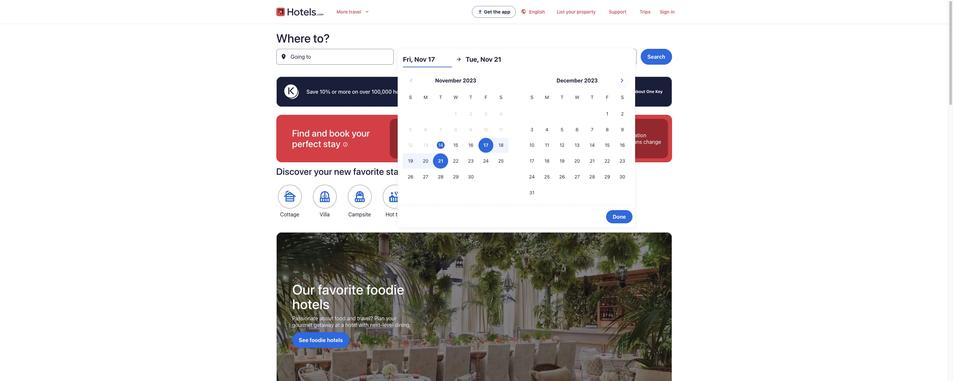 Task type: locate. For each thing, give the bounding box(es) containing it.
one down unlock
[[429, 139, 439, 145]]

s right you
[[531, 94, 534, 100]]

prices inside save more with member prices
[[533, 139, 548, 145]]

25 button
[[494, 154, 509, 169], [540, 169, 555, 184]]

december 2023 element
[[525, 94, 630, 201]]

26 up hot tub button
[[408, 174, 414, 179]]

hotels down previous month icon at left top
[[393, 89, 408, 95]]

1 vertical spatial and
[[347, 315, 356, 321]]

hotels up passionate in the bottom of the page
[[292, 296, 329, 312]]

28 inside november 2023 'element'
[[438, 174, 444, 179]]

with down 4
[[538, 132, 548, 138]]

0 horizontal spatial 26 button
[[403, 169, 418, 184]]

where
[[276, 31, 311, 45]]

with down travel?
[[359, 322, 369, 328]]

foodie inside the see foodie hotels link
[[310, 337, 326, 343]]

15 inside november 2023 'element'
[[454, 142, 458, 148]]

favorite up food
[[318, 281, 363, 298]]

15 button inside november 2023 'element'
[[448, 138, 464, 153]]

s left as
[[500, 94, 503, 100]]

16 button
[[464, 138, 479, 153], [615, 138, 630, 153]]

0 vertical spatial stay
[[323, 138, 341, 149]]

25 down 18 button
[[544, 174, 550, 179]]

1 vertical spatial key
[[440, 139, 449, 145]]

0 horizontal spatial 29 button
[[448, 169, 464, 184]]

15 button down 8 button
[[600, 138, 615, 153]]

travel right more
[[349, 9, 361, 15]]

1 vertical spatial stay
[[386, 166, 403, 177]]

at
[[335, 322, 340, 328]]

1 vertical spatial the
[[562, 89, 570, 95]]

17 right fri,
[[428, 55, 435, 63]]

prices
[[443, 89, 458, 95], [533, 139, 548, 145]]

w left –
[[454, 94, 458, 100]]

29 inside november 2023 'element'
[[453, 174, 459, 179]]

1 28 from the left
[[438, 174, 444, 179]]

1 15 button from the left
[[448, 138, 464, 153]]

0 vertical spatial 24 button
[[479, 154, 494, 169]]

0 horizontal spatial and
[[312, 128, 327, 139]]

1 2023 from the left
[[463, 78, 477, 83]]

1 horizontal spatial member
[[512, 139, 532, 145]]

your left new
[[314, 166, 332, 177]]

0 vertical spatial about
[[634, 89, 646, 94]]

getaway
[[314, 322, 334, 328]]

1 27 from the left
[[423, 174, 428, 179]]

0 vertical spatial the
[[493, 9, 501, 15]]

1 horizontal spatial w
[[575, 94, 580, 100]]

2 m from the left
[[545, 94, 549, 100]]

22 down unlock travel rewards with one key
[[453, 158, 459, 164]]

application containing november 2023
[[403, 73, 630, 201]]

0 horizontal spatial stay
[[323, 138, 341, 149]]

12 button
[[555, 138, 570, 153]]

sign
[[660, 9, 670, 15]]

0 horizontal spatial 28 button
[[433, 169, 448, 184]]

1 horizontal spatial one
[[647, 89, 655, 94]]

0 horizontal spatial foodie
[[310, 337, 326, 343]]

23 inside 'element'
[[468, 158, 474, 164]]

0 vertical spatial and
[[312, 128, 327, 139]]

2023 for december 2023
[[584, 78, 598, 83]]

app
[[502, 9, 511, 15]]

22 right 21 button
[[605, 158, 610, 164]]

support link
[[603, 5, 633, 18]]

0 horizontal spatial m
[[424, 94, 428, 100]]

stay
[[323, 138, 341, 149], [386, 166, 403, 177]]

27
[[423, 174, 428, 179], [575, 174, 580, 179]]

w for november
[[454, 94, 458, 100]]

22 button down options
[[600, 154, 615, 169]]

and right "find"
[[312, 128, 327, 139]]

1 22 button from the left
[[448, 154, 464, 169]]

1 w from the left
[[454, 94, 458, 100]]

30 button
[[464, 169, 479, 184], [615, 169, 630, 184]]

member inside save more with member prices
[[512, 139, 532, 145]]

1 horizontal spatial 14 button
[[585, 138, 600, 153]]

stay inside find and book your perfect stay
[[323, 138, 341, 149]]

24 button
[[479, 154, 494, 169], [525, 169, 540, 184]]

travel inside unlock travel rewards with one key
[[436, 132, 449, 138]]

25
[[498, 158, 504, 164], [544, 174, 550, 179]]

1 horizontal spatial 14
[[590, 142, 595, 148]]

xsmall image
[[343, 142, 348, 147]]

tiers
[[572, 89, 582, 95]]

6
[[576, 127, 579, 132]]

foodie inside our favorite foodie hotels passionate about food and travel? plan your gourmet getaway at a hotel with next-level dining.
[[366, 281, 404, 298]]

with inside our favorite foodie hotels passionate about food and travel? plan your gourmet getaway at a hotel with next-level dining.
[[359, 322, 369, 328]]

climb
[[527, 89, 540, 95]]

f inside december 2023 element
[[606, 94, 609, 100]]

14 inside today element
[[438, 142, 443, 148]]

1 horizontal spatial 25
[[544, 174, 550, 179]]

2 w from the left
[[575, 94, 580, 100]]

1 29 from the left
[[453, 174, 459, 179]]

dine under a verdant mosaic of plant life in the city. image
[[276, 232, 672, 381]]

learn
[[622, 89, 633, 94]]

15
[[454, 142, 458, 148], [605, 142, 610, 148]]

about up getaway at the left of the page
[[319, 315, 333, 321]]

9 button
[[615, 122, 630, 137]]

m inside 'element'
[[424, 94, 428, 100]]

hotels down at
[[327, 337, 343, 343]]

0 horizontal spatial 25
[[498, 158, 504, 164]]

15 down rewards
[[454, 142, 458, 148]]

1 26 from the left
[[408, 174, 414, 179]]

30 inside november 2023 'element'
[[468, 174, 474, 179]]

f up 1
[[606, 94, 609, 100]]

22 inside december 2023 element
[[605, 158, 610, 164]]

28 button down 21 button
[[585, 169, 600, 184]]

28 for second 28 button from right
[[438, 174, 444, 179]]

1 horizontal spatial f
[[606, 94, 609, 100]]

0 horizontal spatial f
[[485, 94, 487, 100]]

about inside our favorite foodie hotels passionate about food and travel? plan your gourmet getaway at a hotel with next-level dining.
[[319, 315, 333, 321]]

2023 right december
[[584, 78, 598, 83]]

0 horizontal spatial save
[[307, 89, 318, 95]]

about
[[634, 89, 646, 94], [319, 315, 333, 321]]

favorite
[[353, 166, 384, 177], [318, 281, 363, 298]]

with inside unlock travel rewards with one key
[[418, 139, 428, 145]]

0 horizontal spatial 24
[[483, 158, 489, 164]]

the left tiers
[[562, 89, 570, 95]]

unlock travel rewards with one key
[[418, 132, 469, 145]]

0 horizontal spatial the
[[493, 9, 501, 15]]

f for december 2023
[[606, 94, 609, 100]]

1 horizontal spatial 26 button
[[555, 169, 570, 184]]

about right learn on the top right of the page
[[634, 89, 646, 94]]

1 vertical spatial travel
[[436, 132, 449, 138]]

hot tub button
[[381, 185, 408, 218]]

2 2023 from the left
[[584, 78, 598, 83]]

26 down 19 button
[[559, 174, 565, 179]]

english
[[529, 9, 545, 15]]

27 button inside november 2023 'element'
[[418, 169, 433, 184]]

hotels inside our favorite foodie hotels passionate about food and travel? plan your gourmet getaway at a hotel with next-level dining.
[[292, 296, 329, 312]]

s down learn on the top right of the page
[[621, 94, 624, 100]]

1 horizontal spatial 24
[[529, 174, 535, 179]]

1 horizontal spatial 16
[[620, 142, 625, 148]]

1 vertical spatial 25
[[544, 174, 550, 179]]

t right tiers
[[591, 94, 594, 100]]

18 button
[[540, 154, 555, 169]]

0 horizontal spatial 30
[[468, 174, 474, 179]]

2 30 from the left
[[620, 174, 625, 179]]

9
[[621, 127, 624, 132]]

1 vertical spatial 24
[[529, 174, 535, 179]]

28 down 21 button
[[590, 174, 595, 179]]

1 horizontal spatial prices
[[533, 139, 548, 145]]

30 for 1st 30 button from the right
[[620, 174, 625, 179]]

1 vertical spatial 24 button
[[525, 169, 540, 184]]

1 23 from the left
[[468, 158, 474, 164]]

23 down if at the top
[[620, 158, 625, 164]]

2 14 from the left
[[590, 142, 595, 148]]

16 down rewards
[[469, 142, 474, 148]]

28 inside december 2023 element
[[590, 174, 595, 179]]

24 for the leftmost 24 button
[[483, 158, 489, 164]]

0 horizontal spatial 25 button
[[494, 154, 509, 169]]

0 horizontal spatial 14 button
[[433, 138, 448, 153]]

2 27 button from the left
[[570, 169, 585, 184]]

23 down rewards
[[468, 158, 474, 164]]

more down the 3 at the right top of the page
[[525, 132, 537, 138]]

english button
[[516, 5, 550, 18]]

directional image
[[456, 56, 462, 62]]

2 27 from the left
[[575, 174, 580, 179]]

1 out of 3 element
[[390, 119, 480, 158]]

travel inside dropdown button
[[349, 9, 361, 15]]

26 button up hot tub button
[[403, 169, 418, 184]]

and up hotel
[[347, 315, 356, 321]]

0 vertical spatial foodie
[[366, 281, 404, 298]]

fri,
[[403, 55, 413, 63]]

1 vertical spatial foodie
[[310, 337, 326, 343]]

1 horizontal spatial 26
[[559, 174, 565, 179]]

save inside save more with member prices
[[512, 132, 523, 138]]

2 22 button from the left
[[600, 154, 615, 169]]

1 16 button from the left
[[464, 138, 479, 153]]

2 23 button from the left
[[615, 154, 630, 169]]

21 left directional image
[[445, 56, 450, 62]]

25 inside december 2023 element
[[544, 174, 550, 179]]

23 button down if at the top
[[615, 154, 630, 169]]

14 button
[[433, 138, 448, 153], [585, 138, 600, 153]]

1
[[606, 111, 609, 116]]

0 horizontal spatial 15 button
[[448, 138, 464, 153]]

2 29 button from the left
[[600, 169, 615, 184]]

1 f from the left
[[485, 94, 487, 100]]

save left 3 button
[[512, 132, 523, 138]]

1 vertical spatial 25 button
[[540, 169, 555, 184]]

and inside our favorite foodie hotels passionate about food and travel? plan your gourmet getaway at a hotel with next-level dining.
[[347, 315, 356, 321]]

0 horizontal spatial 23
[[468, 158, 474, 164]]

1 horizontal spatial 16 button
[[615, 138, 630, 153]]

17 left the -
[[423, 56, 429, 62]]

15 inside december 2023 element
[[605, 142, 610, 148]]

0 vertical spatial member
[[421, 89, 442, 95]]

list your property link
[[550, 5, 603, 18]]

2 15 button from the left
[[600, 138, 615, 153]]

your right "list"
[[566, 9, 576, 15]]

1 m from the left
[[424, 94, 428, 100]]

2 horizontal spatial 21
[[590, 158, 595, 164]]

2 16 button from the left
[[615, 138, 630, 153]]

8
[[606, 127, 609, 132]]

0 vertical spatial 25
[[498, 158, 504, 164]]

stay up hot tub button
[[386, 166, 403, 177]]

1 14 from the left
[[438, 142, 443, 148]]

1 14 button from the left
[[433, 138, 448, 153]]

1 horizontal spatial 22 button
[[600, 154, 615, 169]]

1 vertical spatial favorite
[[318, 281, 363, 298]]

application
[[403, 73, 630, 201]]

save left 10%
[[307, 89, 318, 95]]

the right get
[[493, 9, 501, 15]]

23 button down rewards
[[464, 154, 479, 169]]

discover
[[276, 166, 312, 177]]

t down november
[[439, 94, 442, 100]]

0 horizontal spatial 29
[[453, 174, 459, 179]]

0 horizontal spatial 16
[[469, 142, 474, 148]]

2 23 from the left
[[620, 158, 625, 164]]

previous month image
[[407, 77, 415, 84]]

0 horizontal spatial travel
[[349, 9, 361, 15]]

1 16 from the left
[[469, 142, 474, 148]]

level
[[383, 322, 393, 328]]

0 horizontal spatial 14
[[438, 142, 443, 148]]

0 vertical spatial save
[[307, 89, 318, 95]]

1 horizontal spatial 29 button
[[600, 169, 615, 184]]

stay left xsmall image
[[323, 138, 341, 149]]

23
[[468, 158, 474, 164], [620, 158, 625, 164]]

0 horizontal spatial 16 button
[[464, 138, 479, 153]]

see foodie hotels
[[299, 337, 343, 343]]

1 15 from the left
[[454, 142, 458, 148]]

1 horizontal spatial 29
[[605, 174, 610, 179]]

3 button
[[525, 122, 540, 137]]

w inside december 2023 element
[[575, 94, 580, 100]]

free cancellation options if plans change
[[606, 132, 661, 145]]

3 out of 3 element
[[578, 119, 668, 158]]

23 for first 23 button
[[468, 158, 474, 164]]

with down unlock
[[418, 139, 428, 145]]

f inside november 2023 'element'
[[485, 94, 487, 100]]

1 horizontal spatial 21
[[494, 55, 501, 63]]

5
[[561, 127, 564, 132]]

2 s from the left
[[500, 94, 503, 100]]

16
[[469, 142, 474, 148], [620, 142, 625, 148]]

27 inside november 2023 'element'
[[423, 174, 428, 179]]

25 button left 17 button
[[494, 154, 509, 169]]

24 inside december 2023 element
[[529, 174, 535, 179]]

1 horizontal spatial the
[[562, 89, 570, 95]]

29
[[453, 174, 459, 179], [605, 174, 610, 179]]

17 left 18 on the top of page
[[530, 158, 534, 164]]

foodie right see
[[310, 337, 326, 343]]

0 vertical spatial key
[[656, 89, 663, 94]]

1 vertical spatial about
[[319, 315, 333, 321]]

0 horizontal spatial one
[[429, 139, 439, 145]]

2 28 from the left
[[590, 174, 595, 179]]

2 16 from the left
[[620, 142, 625, 148]]

1 vertical spatial save
[[512, 132, 523, 138]]

w down december 2023
[[575, 94, 580, 100]]

27 button
[[418, 169, 433, 184], [570, 169, 585, 184]]

0 horizontal spatial member
[[421, 89, 442, 95]]

26 inside december 2023 element
[[559, 174, 565, 179]]

28 down today element
[[438, 174, 444, 179]]

17 inside december 2023 element
[[530, 158, 534, 164]]

24 for rightmost 24 button
[[529, 174, 535, 179]]

2023 up savings
[[463, 78, 477, 83]]

0 horizontal spatial 27 button
[[418, 169, 433, 184]]

1 22 from the left
[[453, 158, 459, 164]]

your up level
[[386, 315, 397, 321]]

1 horizontal spatial 23 button
[[615, 154, 630, 169]]

t right –
[[470, 94, 472, 100]]

0 vertical spatial 24
[[483, 158, 489, 164]]

member down 3 button
[[512, 139, 532, 145]]

22
[[453, 158, 459, 164], [605, 158, 610, 164]]

property
[[577, 9, 596, 15]]

favorite right new
[[353, 166, 384, 177]]

28 button down today element
[[433, 169, 448, 184]]

s down previous month icon at left top
[[409, 94, 412, 100]]

21 inside december 2023 element
[[590, 158, 595, 164]]

nov 17 - nov 21 button
[[398, 49, 516, 65]]

travel up today element
[[436, 132, 449, 138]]

1 horizontal spatial 22
[[605, 158, 610, 164]]

2 15 from the left
[[605, 142, 610, 148]]

more inside save more with member prices
[[525, 132, 537, 138]]

today element
[[437, 142, 445, 149]]

22 inside november 2023 'element'
[[453, 158, 459, 164]]

28 for first 28 button from the right
[[590, 174, 595, 179]]

7
[[591, 127, 594, 132]]

22 button down unlock travel rewards with one key
[[448, 154, 464, 169]]

your
[[566, 9, 576, 15], [352, 128, 370, 139], [314, 166, 332, 177], [386, 315, 397, 321]]

in
[[671, 9, 675, 15]]

your right book
[[352, 128, 370, 139]]

1 horizontal spatial 15
[[605, 142, 610, 148]]

0 vertical spatial one
[[647, 89, 655, 94]]

24 inside november 2023 'element'
[[483, 158, 489, 164]]

nov 17 - nov 21
[[412, 56, 450, 62]]

26 button down 19 button
[[555, 169, 570, 184]]

2 26 from the left
[[559, 174, 565, 179]]

30 inside december 2023 element
[[620, 174, 625, 179]]

1 horizontal spatial 30
[[620, 174, 625, 179]]

0 horizontal spatial 27
[[423, 174, 428, 179]]

better
[[493, 89, 508, 95]]

1 horizontal spatial m
[[545, 94, 549, 100]]

with
[[410, 89, 420, 95], [538, 132, 548, 138], [418, 139, 428, 145], [359, 322, 369, 328]]

get the app link
[[472, 6, 516, 18]]

15 down free at the right of the page
[[605, 142, 610, 148]]

2 out of 3 element
[[484, 119, 574, 158]]

s
[[409, 94, 412, 100], [500, 94, 503, 100], [531, 94, 534, 100], [621, 94, 624, 100]]

23 for 1st 23 button from the right
[[620, 158, 625, 164]]

hotels inside the see foodie hotels link
[[327, 337, 343, 343]]

1 30 from the left
[[468, 174, 474, 179]]

0 horizontal spatial 22
[[453, 158, 459, 164]]

savings
[[464, 89, 483, 95]]

m for november 2023
[[424, 94, 428, 100]]

1 horizontal spatial more
[[525, 132, 537, 138]]

your inside find and book your perfect stay
[[352, 128, 370, 139]]

2 f from the left
[[606, 94, 609, 100]]

2 22 from the left
[[605, 158, 610, 164]]

16 left plans
[[620, 142, 625, 148]]

key inside unlock travel rewards with one key
[[440, 139, 449, 145]]

23 button
[[464, 154, 479, 169], [615, 154, 630, 169]]

1 horizontal spatial 28
[[590, 174, 595, 179]]

1 horizontal spatial 2023
[[584, 78, 598, 83]]

foodie up plan
[[366, 281, 404, 298]]

1 horizontal spatial foodie
[[366, 281, 404, 298]]

1 29 button from the left
[[448, 169, 464, 184]]

w inside november 2023 'element'
[[454, 94, 458, 100]]

our favorite foodie hotels main content
[[0, 24, 949, 381]]

download the app button image
[[478, 9, 483, 15]]

campsite button
[[346, 185, 373, 218]]

0 horizontal spatial more
[[338, 89, 351, 95]]

search button
[[641, 49, 672, 65]]

t left tiers
[[561, 94, 564, 100]]

1 28 button from the left
[[433, 169, 448, 184]]

0 horizontal spatial w
[[454, 94, 458, 100]]

1 horizontal spatial stay
[[386, 166, 403, 177]]

100,000
[[372, 89, 392, 95]]

f right savings
[[485, 94, 487, 100]]

1 horizontal spatial 28 button
[[585, 169, 600, 184]]

member down november
[[421, 89, 442, 95]]

25 button down 18 button
[[540, 169, 555, 184]]

25 left 17 button
[[498, 158, 504, 164]]

0 vertical spatial more
[[338, 89, 351, 95]]

1 horizontal spatial save
[[512, 132, 523, 138]]

22 for "22" button inside november 2023 'element'
[[453, 158, 459, 164]]

3 t from the left
[[561, 94, 564, 100]]

1 horizontal spatial 30 button
[[615, 169, 630, 184]]

4 t from the left
[[591, 94, 594, 100]]

tub
[[396, 211, 404, 217]]

gourmet
[[292, 322, 312, 328]]

november 2023 element
[[403, 94, 509, 185]]

21 inside button
[[494, 55, 501, 63]]

hotel
[[345, 322, 357, 328]]

key
[[656, 89, 663, 94], [440, 139, 449, 145]]

to?
[[313, 31, 330, 45]]

0 horizontal spatial about
[[319, 315, 333, 321]]

1 vertical spatial member
[[512, 139, 532, 145]]

more right or at top left
[[338, 89, 351, 95]]

one right learn on the top right of the page
[[647, 89, 655, 94]]

1 27 button from the left
[[418, 169, 433, 184]]

21 right tue,
[[494, 55, 501, 63]]

0 horizontal spatial 15
[[454, 142, 458, 148]]

sign in
[[660, 9, 675, 15]]

november 2023
[[435, 78, 477, 83]]

save for save more with member prices
[[512, 132, 523, 138]]

15 button right today element
[[448, 138, 464, 153]]

26 button
[[403, 169, 418, 184], [555, 169, 570, 184]]

hot
[[386, 211, 394, 217]]

1 vertical spatial prices
[[533, 139, 548, 145]]

12
[[560, 142, 565, 148]]

0 horizontal spatial 28
[[438, 174, 444, 179]]

2 29 from the left
[[605, 174, 610, 179]]

1 button
[[600, 106, 615, 121]]

1 26 button from the left
[[403, 169, 418, 184]]

21 right 20 button on the right top
[[590, 158, 595, 164]]

travel for more
[[349, 9, 361, 15]]

2 14 button from the left
[[585, 138, 600, 153]]

w
[[454, 94, 458, 100], [575, 94, 580, 100]]

0 vertical spatial favorite
[[353, 166, 384, 177]]



Task type: vqa. For each thing, say whether or not it's contained in the screenshot.


Task type: describe. For each thing, give the bounding box(es) containing it.
5 button
[[555, 122, 570, 137]]

with down previous month icon at left top
[[410, 89, 420, 95]]

food
[[335, 315, 345, 321]]

cottage
[[280, 211, 299, 217]]

support
[[609, 9, 627, 15]]

14 inside december 2023 element
[[590, 142, 595, 148]]

find and book your perfect stay
[[292, 128, 370, 149]]

through
[[542, 89, 561, 95]]

a
[[341, 322, 344, 328]]

6 button
[[570, 122, 585, 137]]

1 horizontal spatial key
[[656, 89, 663, 94]]

0 vertical spatial hotels
[[393, 89, 408, 95]]

22 button inside november 2023 'element'
[[448, 154, 464, 169]]

villa button
[[311, 185, 338, 218]]

16 inside november 2023 'element'
[[469, 142, 474, 148]]

where to?
[[276, 31, 330, 45]]

27 inside december 2023 element
[[575, 174, 580, 179]]

november
[[435, 78, 462, 83]]

rewards
[[450, 132, 469, 138]]

2 button
[[615, 106, 630, 121]]

2
[[621, 111, 624, 116]]

19
[[560, 158, 565, 164]]

small image
[[521, 9, 527, 14]]

31 button
[[525, 185, 540, 200]]

perfect
[[292, 138, 321, 149]]

sign in button
[[657, 5, 677, 18]]

campsite
[[348, 211, 371, 217]]

2 30 button from the left
[[615, 169, 630, 184]]

cancellation
[[618, 132, 646, 138]]

tue, nov 21
[[466, 55, 501, 63]]

see
[[299, 337, 308, 343]]

16 inside december 2023 element
[[620, 142, 625, 148]]

dining.
[[395, 322, 411, 328]]

10%
[[320, 89, 331, 95]]

3 s from the left
[[531, 94, 534, 100]]

more travel button
[[331, 5, 375, 18]]

as
[[510, 89, 515, 95]]

1 s from the left
[[409, 94, 412, 100]]

options
[[606, 139, 624, 145]]

2023 for november 2023
[[463, 78, 477, 83]]

our favorite foodie hotels passionate about food and travel? plan your gourmet getaway at a hotel with next-level dining.
[[292, 281, 411, 328]]

0 horizontal spatial 21
[[445, 56, 450, 62]]

m for december 2023
[[545, 94, 549, 100]]

10
[[530, 142, 535, 148]]

7 button
[[585, 122, 600, 137]]

you
[[517, 89, 526, 95]]

trips link
[[633, 5, 657, 18]]

december 2023
[[557, 78, 598, 83]]

25 inside november 2023 'element'
[[498, 158, 504, 164]]

30 for 1st 30 button
[[468, 174, 474, 179]]

the inside our favorite foodie hotels main content
[[562, 89, 570, 95]]

11 button
[[540, 138, 555, 153]]

1 horizontal spatial 24 button
[[525, 169, 540, 184]]

application inside our favorite foodie hotels main content
[[403, 73, 630, 201]]

change
[[644, 139, 661, 145]]

f for november 2023
[[485, 94, 487, 100]]

0 vertical spatial 25 button
[[494, 154, 509, 169]]

done button
[[606, 210, 633, 223]]

new
[[334, 166, 351, 177]]

1 30 button from the left
[[464, 169, 479, 184]]

get the app
[[484, 9, 511, 15]]

passionate
[[292, 315, 318, 321]]

-
[[430, 56, 432, 62]]

2 28 button from the left
[[585, 169, 600, 184]]

hot tub
[[386, 211, 404, 217]]

1 23 button from the left
[[464, 154, 479, 169]]

with inside save more with member prices
[[538, 132, 548, 138]]

done
[[613, 214, 626, 220]]

tue,
[[466, 55, 479, 63]]

1 horizontal spatial 25 button
[[540, 169, 555, 184]]

29 inside december 2023 element
[[605, 174, 610, 179]]

one inside unlock travel rewards with one key
[[429, 139, 439, 145]]

list your property
[[557, 9, 596, 15]]

favorite inside our favorite foodie hotels passionate about food and travel? plan your gourmet getaway at a hotel with next-level dining.
[[318, 281, 363, 298]]

26 inside november 2023 'element'
[[408, 174, 414, 179]]

more
[[337, 9, 348, 15]]

2 t from the left
[[470, 94, 472, 100]]

17 button
[[525, 154, 540, 169]]

fri, nov 17 button
[[403, 51, 452, 67]]

1 t from the left
[[439, 94, 442, 100]]

travel?
[[357, 315, 373, 321]]

get
[[484, 89, 492, 95]]

19 button
[[555, 154, 570, 169]]

travel for unlock
[[436, 132, 449, 138]]

2 26 button from the left
[[555, 169, 570, 184]]

w for december
[[575, 94, 580, 100]]

if
[[625, 139, 628, 145]]

21 button
[[585, 154, 600, 169]]

17 inside button
[[428, 55, 435, 63]]

–
[[460, 89, 463, 95]]

29 button inside november 2023 'element'
[[448, 169, 464, 184]]

villa
[[320, 211, 330, 217]]

1 horizontal spatial about
[[634, 89, 646, 94]]

0 horizontal spatial 24 button
[[479, 154, 494, 169]]

find
[[292, 128, 310, 139]]

22 for 1st "22" button from the right
[[605, 158, 610, 164]]

4 s from the left
[[621, 94, 624, 100]]

and inside find and book your perfect stay
[[312, 128, 327, 139]]

your inside our favorite foodie hotels passionate about food and travel? plan your gourmet getaway at a hotel with next-level dining.
[[386, 315, 397, 321]]

save for save 10% or more on over 100,000 hotels with member prices – savings get better as you climb through the tiers
[[307, 89, 318, 95]]

free
[[606, 132, 616, 138]]

13 button
[[570, 138, 585, 153]]

hotels logo image
[[276, 7, 324, 17]]

11
[[545, 142, 549, 148]]

more travel
[[337, 9, 361, 15]]

13
[[575, 142, 580, 148]]

31
[[530, 190, 535, 195]]

fri, nov 17
[[403, 55, 435, 63]]

next-
[[370, 322, 383, 328]]

december
[[557, 78, 583, 83]]

plan
[[374, 315, 385, 321]]

0 vertical spatial prices
[[443, 89, 458, 95]]

4
[[546, 127, 549, 132]]

discover your new favorite stay
[[276, 166, 403, 177]]

search
[[648, 54, 666, 60]]

next month image
[[618, 77, 626, 84]]

trips
[[640, 9, 651, 15]]

10 button
[[525, 138, 540, 153]]

20
[[575, 158, 580, 164]]

4 button
[[540, 122, 555, 137]]



